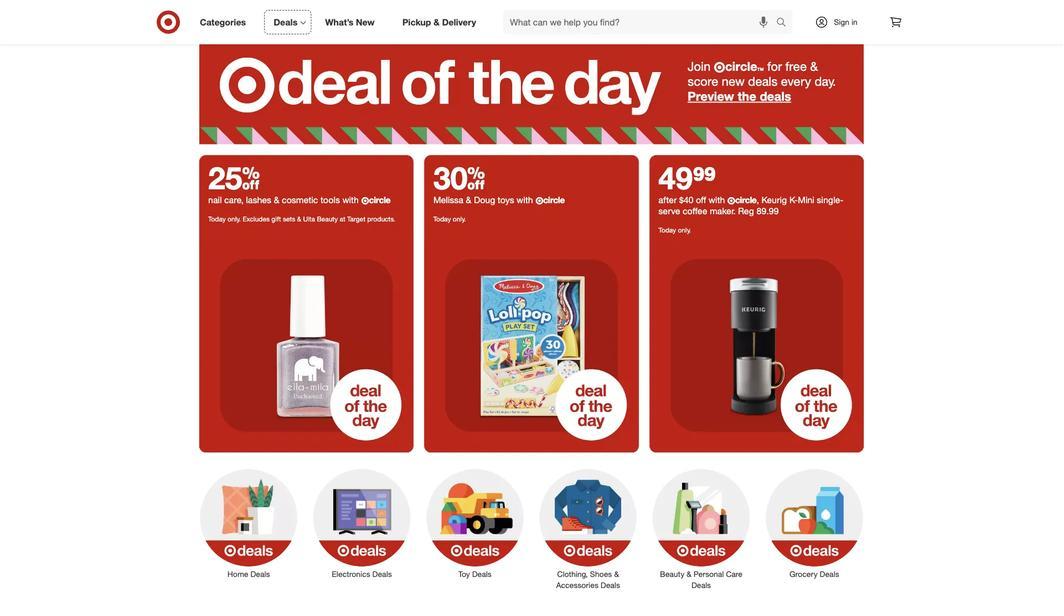 Task type: locate. For each thing, give the bounding box(es) containing it.
& left ulta
[[297, 215, 302, 223]]

only. down coffee
[[679, 226, 692, 234]]

deals down personal
[[692, 581, 712, 591]]

today down melissa
[[434, 215, 451, 223]]

ulta
[[303, 215, 315, 223]]

1 horizontal spatial beauty
[[661, 570, 685, 579]]

after $40 off with
[[659, 195, 728, 206]]

only. for 25
[[228, 215, 241, 223]]

tm
[[758, 67, 764, 72]]

target deal of the day image for 25
[[199, 238, 414, 453]]

tools
[[321, 195, 340, 206]]

with up target
[[343, 195, 359, 206]]

deals
[[274, 17, 298, 27], [251, 570, 270, 579], [373, 570, 392, 579], [473, 570, 492, 579], [820, 570, 840, 579], [601, 581, 621, 591], [692, 581, 712, 591]]

today only. for after
[[659, 226, 692, 234]]

nail
[[208, 195, 222, 206]]

2 horizontal spatial with
[[709, 195, 726, 206]]

today down nail
[[208, 215, 226, 223]]

only. for 30
[[453, 215, 466, 223]]

deals right toy
[[473, 570, 492, 579]]

shoes
[[590, 570, 613, 579]]

target deal of the day image
[[199, 36, 864, 144], [199, 238, 414, 453], [425, 238, 639, 453]]

0 horizontal spatial today
[[208, 215, 226, 223]]

& left personal
[[687, 570, 692, 579]]

deals left what's
[[274, 17, 298, 27]]

1 horizontal spatial only.
[[453, 215, 466, 223]]

0 horizontal spatial in
[[538, 12, 545, 22]]

gift
[[272, 215, 281, 223]]

deals right electronics
[[373, 570, 392, 579]]

serve
[[659, 206, 681, 217]]

1 horizontal spatial with
[[517, 195, 533, 206]]

only. down the 'care,'
[[228, 215, 241, 223]]

mini
[[799, 195, 815, 206]]

after
[[659, 195, 677, 206]]

circle
[[726, 59, 758, 74], [369, 195, 391, 206], [544, 195, 565, 206], [736, 195, 757, 206]]

circle for after $40 off with
[[736, 195, 757, 206]]

1 vertical spatial today only.
[[659, 226, 692, 234]]

sign in button
[[508, 5, 556, 29]]

& left doug
[[466, 195, 472, 206]]

grocery deals link
[[758, 467, 872, 580]]

keurig
[[762, 195, 788, 206]]

49 99
[[659, 159, 717, 196]]

every
[[782, 74, 812, 89]]

1 horizontal spatial today only.
[[659, 226, 692, 234]]

1 vertical spatial beauty
[[661, 570, 685, 579]]

today only. down melissa
[[434, 215, 466, 223]]

excludes
[[243, 215, 270, 223]]

with
[[343, 195, 359, 206], [517, 195, 533, 206], [709, 195, 726, 206]]

electronics deals link
[[306, 467, 419, 580]]

sign inside button
[[519, 12, 536, 22]]

free
[[786, 59, 807, 74]]

only.
[[228, 215, 241, 223], [453, 215, 466, 223], [679, 226, 692, 234]]

sign in
[[519, 12, 545, 22], [835, 17, 858, 27]]

only. down melissa
[[453, 215, 466, 223]]

sign
[[519, 12, 536, 22], [835, 17, 850, 27]]

deals inside beauty & personal care deals
[[692, 581, 712, 591]]

clothing, shoes & accessories deals
[[557, 570, 621, 591]]

products.
[[368, 215, 396, 223]]

electronics
[[332, 570, 371, 579]]

in inside button
[[538, 12, 545, 22]]

categories link
[[191, 10, 260, 34]]

reg
[[739, 206, 755, 217]]

1 horizontal spatial today
[[434, 215, 451, 223]]

◎
[[715, 61, 726, 73]]

today only. down "serve"
[[659, 226, 692, 234]]

0 horizontal spatial sign in
[[519, 12, 545, 22]]

deals inside clothing, shoes & accessories deals
[[601, 581, 621, 591]]

beauty & personal care deals
[[661, 570, 743, 591]]

in
[[538, 12, 545, 22], [852, 17, 858, 27]]

today
[[208, 215, 226, 223], [434, 215, 451, 223], [659, 226, 677, 234]]

today down "serve"
[[659, 226, 677, 234]]

2 horizontal spatial today
[[659, 226, 677, 234]]

2 with from the left
[[517, 195, 533, 206]]

doug
[[474, 195, 496, 206]]

1 horizontal spatial in
[[852, 17, 858, 27]]

& inside for free & score new deals every day. preview the deals
[[811, 59, 819, 74]]

sign in inside button
[[519, 12, 545, 22]]

off
[[697, 195, 707, 206]]

& right shoes
[[615, 570, 620, 579]]

0 vertical spatial today only.
[[434, 215, 466, 223]]

49
[[659, 159, 693, 196]]

0 horizontal spatial sign
[[519, 12, 536, 22]]

home deals
[[228, 570, 270, 579]]

the
[[738, 89, 757, 104]]

clothing,
[[558, 570, 588, 579]]

beauty left at
[[317, 215, 338, 223]]

target
[[348, 215, 366, 223]]

&
[[434, 17, 440, 27], [811, 59, 819, 74], [274, 195, 280, 206], [466, 195, 472, 206], [297, 215, 302, 223], [615, 570, 620, 579], [687, 570, 692, 579]]

0 horizontal spatial with
[[343, 195, 359, 206]]

& right free
[[811, 59, 819, 74]]

,
[[757, 195, 760, 206]]

$40
[[680, 195, 694, 206]]

89.99
[[757, 206, 779, 217]]

0 vertical spatial beauty
[[317, 215, 338, 223]]

0 horizontal spatial only.
[[228, 215, 241, 223]]

deals
[[749, 74, 778, 89], [760, 89, 792, 104]]

what's new link
[[316, 10, 389, 34]]

beauty left personal
[[661, 570, 685, 579]]

beauty
[[317, 215, 338, 223], [661, 570, 685, 579]]

with right "toys" in the top left of the page
[[517, 195, 533, 206]]

today only.
[[434, 215, 466, 223], [659, 226, 692, 234]]

with up maker.
[[709, 195, 726, 206]]

cosmetic
[[282, 195, 318, 206]]

toy
[[459, 570, 470, 579]]

today for 30
[[434, 215, 451, 223]]

pickup & delivery
[[403, 17, 477, 27]]

0 horizontal spatial today only.
[[434, 215, 466, 223]]

home deals link
[[192, 467, 306, 580]]

care,
[[224, 195, 244, 206]]

deals down shoes
[[601, 581, 621, 591]]

grocery
[[790, 570, 818, 579]]

What can we help you find? suggestions appear below search field
[[504, 10, 780, 34]]

care
[[727, 570, 743, 579]]

0 horizontal spatial beauty
[[317, 215, 338, 223]]

deals right grocery
[[820, 570, 840, 579]]



Task type: vqa. For each thing, say whether or not it's contained in the screenshot.
Electronic Arts Link
no



Task type: describe. For each thing, give the bounding box(es) containing it.
search button
[[772, 10, 799, 37]]

grocery deals
[[790, 570, 840, 579]]

& inside clothing, shoes & accessories deals
[[615, 570, 620, 579]]

deals down tm
[[749, 74, 778, 89]]

score
[[688, 74, 719, 89]]

& right pickup
[[434, 17, 440, 27]]

search
[[772, 18, 799, 29]]

toy deals
[[459, 570, 492, 579]]

pickup
[[403, 17, 431, 27]]

deals right the
[[760, 89, 792, 104]]

deal of the day image
[[650, 238, 864, 453]]

join ◎ circle tm
[[688, 59, 764, 74]]

nail care, lashes & cosmetic tools with
[[208, 195, 362, 206]]

sign in link
[[806, 10, 876, 34]]

deals right home
[[251, 570, 270, 579]]

new
[[722, 74, 745, 89]]

1 horizontal spatial sign in
[[835, 17, 858, 27]]

what's new
[[325, 17, 375, 27]]

home
[[228, 570, 249, 579]]

for free & score new deals every day. preview the deals
[[688, 59, 837, 104]]

target deal of the day image for 30
[[425, 238, 639, 453]]

for
[[768, 59, 783, 74]]

& right lashes on the left top
[[274, 195, 280, 206]]

melissa & doug toys with
[[434, 195, 536, 206]]

2 horizontal spatial only.
[[679, 226, 692, 234]]

join
[[688, 59, 711, 74]]

99
[[693, 159, 717, 196]]

coffee
[[683, 206, 708, 217]]

beauty inside beauty & personal care deals
[[661, 570, 685, 579]]

& inside beauty & personal care deals
[[687, 570, 692, 579]]

pickup & delivery link
[[393, 10, 490, 34]]

maker.
[[710, 206, 736, 217]]

sets
[[283, 215, 296, 223]]

30
[[434, 159, 485, 196]]

delivery
[[442, 17, 477, 27]]

1 horizontal spatial sign
[[835, 17, 850, 27]]

3 with from the left
[[709, 195, 726, 206]]

, keurig k-mini single- serve coffee maker. reg 89.99
[[659, 195, 844, 217]]

beauty & personal care deals link
[[645, 467, 758, 591]]

single-
[[818, 195, 844, 206]]

day.
[[815, 74, 837, 89]]

new
[[356, 17, 375, 27]]

today for 25
[[208, 215, 226, 223]]

1 with from the left
[[343, 195, 359, 206]]

deals link
[[264, 10, 312, 34]]

circle for nail care, lashes & cosmetic tools with
[[369, 195, 391, 206]]

personal
[[694, 570, 724, 579]]

at
[[340, 215, 346, 223]]

today only. excludes gift sets & ulta beauty at target products.
[[208, 215, 396, 223]]

toy deals link
[[419, 467, 532, 580]]

accessories
[[557, 581, 599, 591]]

circle for melissa & doug toys with
[[544, 195, 565, 206]]

what's
[[325, 17, 354, 27]]

electronics deals
[[332, 570, 392, 579]]

25
[[208, 159, 260, 196]]

preview
[[688, 89, 735, 104]]

k-
[[790, 195, 799, 206]]

today only. for melissa
[[434, 215, 466, 223]]

clothing, shoes & accessories deals link
[[532, 467, 645, 591]]

categories
[[200, 17, 246, 27]]

lashes
[[246, 195, 272, 206]]

melissa
[[434, 195, 464, 206]]

toys
[[498, 195, 515, 206]]



